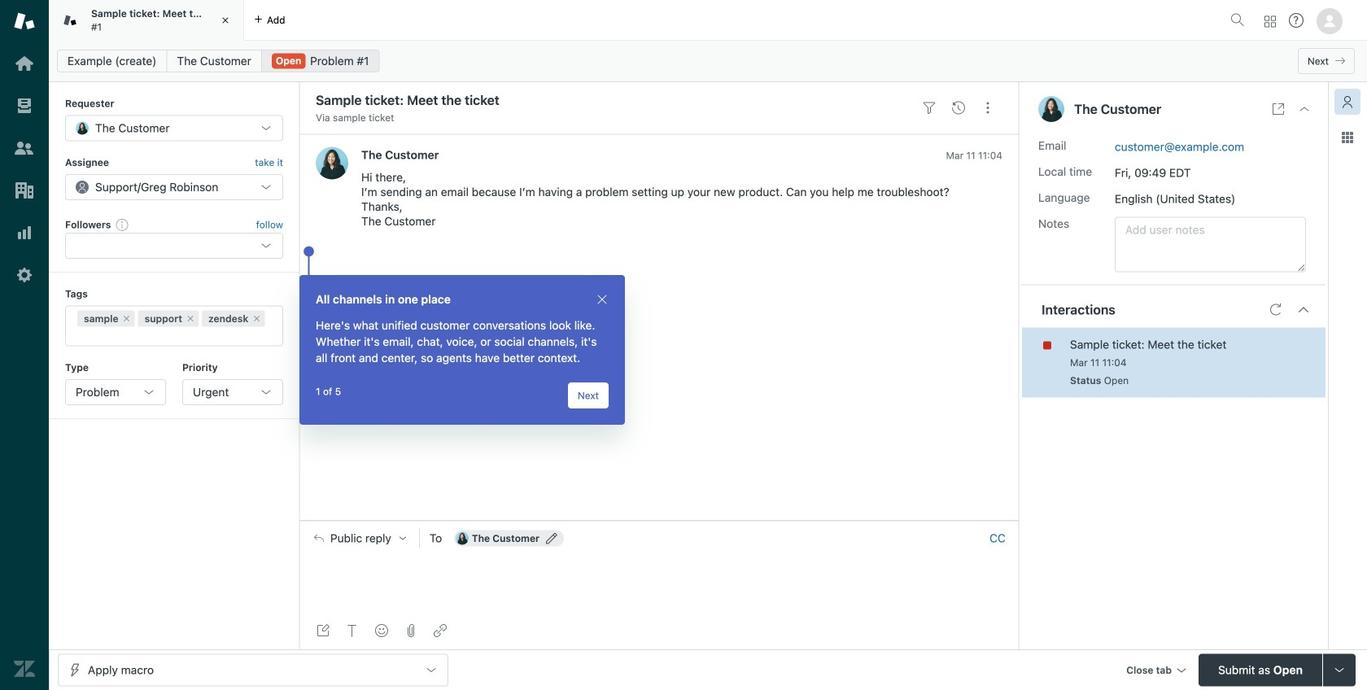 Task type: vqa. For each thing, say whether or not it's contained in the screenshot.
customer@example.com image
yes



Task type: locate. For each thing, give the bounding box(es) containing it.
draft mode image
[[317, 624, 330, 637]]

Mar 11 11:04 text field
[[1070, 357, 1127, 368]]

Mar 11 11:04 text field
[[946, 150, 1003, 161]]

1 vertical spatial close image
[[1298, 103, 1311, 116]]

1 horizontal spatial close image
[[596, 293, 609, 306]]

events image
[[952, 101, 965, 115]]

get started image
[[14, 53, 35, 74]]

edit user image
[[546, 533, 558, 544]]

reporting image
[[14, 222, 35, 243]]

tab
[[49, 0, 244, 41]]

apps image
[[1341, 131, 1354, 144]]

dialog
[[299, 275, 625, 425]]

avatar image
[[316, 147, 348, 179]]

view more details image
[[1272, 103, 1285, 116]]

views image
[[14, 95, 35, 116]]

0 vertical spatial close image
[[217, 12, 234, 28]]

close image
[[217, 12, 234, 28], [1298, 103, 1311, 116], [596, 293, 609, 306]]

0 horizontal spatial close image
[[217, 12, 234, 28]]

2 horizontal spatial close image
[[1298, 103, 1311, 116]]

close image inside tabs tab list
[[217, 12, 234, 28]]



Task type: describe. For each thing, give the bounding box(es) containing it.
get help image
[[1289, 13, 1304, 28]]

zendesk support image
[[14, 11, 35, 32]]

customers image
[[14, 138, 35, 159]]

customer@example.com image
[[456, 532, 469, 545]]

add link (cmd k) image
[[434, 624, 447, 637]]

organizations image
[[14, 180, 35, 201]]

add attachment image
[[404, 624, 417, 637]]

Add user notes text field
[[1115, 217, 1306, 272]]

zendesk image
[[14, 658, 35, 680]]

user image
[[1038, 96, 1064, 122]]

Subject field
[[313, 90, 911, 110]]

admin image
[[14, 264, 35, 286]]

customer context image
[[1341, 95, 1354, 108]]

zendesk products image
[[1265, 16, 1276, 27]]

secondary element
[[49, 45, 1367, 77]]

tabs tab list
[[49, 0, 1224, 41]]

insert emojis image
[[375, 624, 388, 637]]

2 vertical spatial close image
[[596, 293, 609, 306]]

format text image
[[346, 624, 359, 637]]

main element
[[0, 0, 49, 690]]



